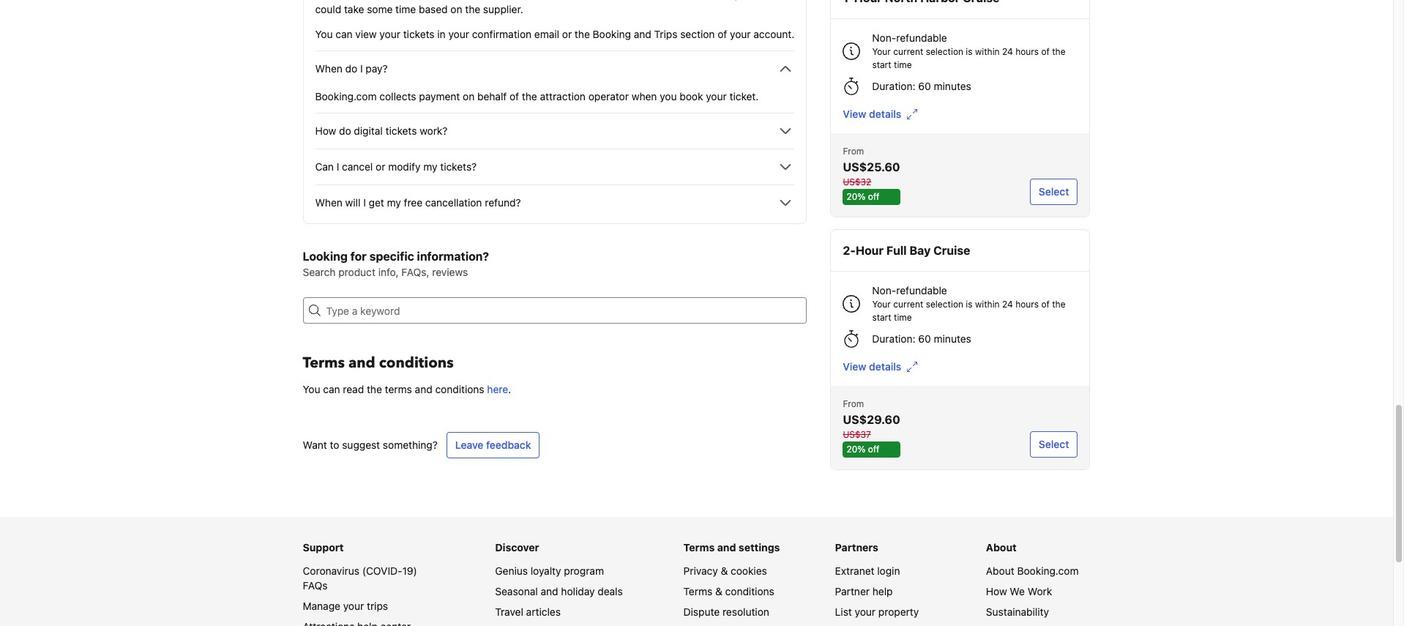 Task type: locate. For each thing, give the bounding box(es) containing it.
1 horizontal spatial how
[[987, 585, 1008, 598]]

details up us$29.60
[[870, 360, 902, 373]]

view details link
[[843, 107, 918, 122], [843, 360, 918, 374]]

do left digital
[[339, 125, 351, 137]]

and right terms
[[415, 383, 433, 396]]

2 from from the top
[[843, 398, 865, 409]]

this
[[775, 0, 795, 1]]

on left behalf
[[463, 90, 475, 103]]

1 view details link from the top
[[843, 107, 918, 122]]

1 vertical spatial is
[[966, 46, 973, 57]]

attraction up section
[[681, 0, 726, 1]]

on right based
[[451, 3, 463, 15]]

Type a keyword field
[[320, 297, 808, 324]]

1 non- from the top
[[873, 31, 897, 44]]

reviews
[[432, 266, 468, 278]]

60 for us$29.60
[[919, 333, 932, 345]]

your right view
[[380, 28, 401, 40]]

1 current from the top
[[894, 46, 924, 57]]

email left once
[[451, 0, 476, 1]]

2 about from the top
[[987, 565, 1015, 577]]

1 vertical spatial 60
[[919, 333, 932, 345]]

i left pay?
[[360, 62, 363, 75]]

is for us$29.60
[[966, 299, 973, 310]]

or
[[562, 28, 572, 40], [376, 160, 386, 173]]

20% inside from us$25.60 us$32 20% off
[[847, 191, 866, 202]]

faqs
[[303, 579, 328, 592]]

0 vertical spatial hours
[[1016, 46, 1039, 57]]

1 vertical spatial within
[[976, 299, 1000, 310]]

2 refundable from the top
[[897, 284, 948, 297]]

off inside the from us$29.60 us$37 20% off
[[869, 444, 880, 455]]

from inside the from us$29.60 us$37 20% off
[[843, 398, 865, 409]]

or right cancel
[[376, 160, 386, 173]]

booking.com down when do i pay?
[[315, 90, 377, 103]]

when inside when do i pay? dropdown button
[[315, 62, 343, 75]]

2 vertical spatial conditions
[[726, 585, 775, 598]]

0 vertical spatial do
[[345, 62, 358, 75]]

1 selection from the top
[[926, 46, 964, 57]]

i for will
[[363, 196, 366, 209]]

1 horizontal spatial attraction
[[681, 0, 726, 1]]

and up read
[[349, 353, 376, 373]]

selection for us$29.60
[[926, 299, 964, 310]]

0 horizontal spatial attraction
[[540, 90, 586, 103]]

pay?
[[366, 62, 388, 75]]

2 view details from the top
[[843, 360, 902, 373]]

for
[[351, 250, 367, 263]]

hours for us$25.60
[[1016, 46, 1039, 57]]

1 off from the top
[[869, 191, 880, 202]]

off inside from us$25.60 us$32 20% off
[[869, 191, 880, 202]]

tickets left 'in' at the top of page
[[403, 28, 435, 40]]

2 off from the top
[[869, 444, 880, 455]]

select button
[[1030, 179, 1079, 205], [1030, 431, 1079, 458]]

0 vertical spatial from
[[843, 146, 865, 157]]

off down us$32
[[869, 191, 880, 202]]

to
[[330, 439, 340, 451]]

book
[[680, 90, 704, 103]]

discover
[[495, 541, 539, 554]]

60 for us$25.60
[[919, 80, 932, 92]]

0 vertical spatial about
[[987, 541, 1017, 554]]

email down "you'll receive a confirmation email once the reservation is confirmed with the attraction operator. this could take some time based on the supplier."
[[535, 28, 560, 40]]

0 vertical spatial start
[[873, 59, 892, 70]]

1 vertical spatial do
[[339, 125, 351, 137]]

0 vertical spatial attraction
[[681, 0, 726, 1]]

0 vertical spatial duration: 60 minutes
[[873, 80, 972, 92]]

terms up read
[[303, 353, 345, 373]]

0 vertical spatial terms
[[303, 353, 345, 373]]

how left we
[[987, 585, 1008, 598]]

0 vertical spatial within
[[976, 46, 1000, 57]]

2 details from the top
[[870, 360, 902, 373]]

non- for us$29.60
[[873, 284, 897, 297]]

conditions up you can read the terms and conditions here .
[[379, 353, 454, 373]]

loyalty
[[531, 565, 562, 577]]

1 vertical spatial time
[[894, 59, 912, 70]]

20% inside the from us$29.60 us$37 20% off
[[847, 444, 866, 455]]

refundable for us$29.60
[[897, 284, 948, 297]]

select for us$29.60
[[1039, 438, 1070, 450]]

current
[[894, 46, 924, 57], [894, 299, 924, 310]]

1 vertical spatial i
[[337, 160, 339, 173]]

and down genius loyalty program link
[[541, 585, 559, 598]]

1 vertical spatial tickets
[[386, 125, 417, 137]]

about up 'about booking.com'
[[987, 541, 1017, 554]]

1 vertical spatial or
[[376, 160, 386, 173]]

within for us$25.60
[[976, 46, 1000, 57]]

1 select from the top
[[1039, 185, 1070, 198]]

1 view details from the top
[[843, 108, 902, 120]]

view
[[843, 108, 867, 120], [843, 360, 867, 373]]

your right 'in' at the top of page
[[449, 28, 470, 40]]

1 vertical spatial view details
[[843, 360, 902, 373]]

2 start from the top
[[873, 312, 892, 323]]

how for how do digital tickets work?
[[315, 125, 336, 137]]

when left will
[[315, 196, 343, 209]]

1 duration: from the top
[[873, 80, 916, 92]]

your
[[873, 46, 891, 57], [873, 299, 891, 310]]

start
[[873, 59, 892, 70], [873, 312, 892, 323]]

refundable
[[897, 31, 948, 44], [897, 284, 948, 297]]

booking.com up work
[[1018, 565, 1079, 577]]

2 within from the top
[[976, 299, 1000, 310]]

0 horizontal spatial email
[[451, 0, 476, 1]]

1 within from the top
[[976, 46, 1000, 57]]

confirmation
[[389, 0, 448, 1], [472, 28, 532, 40]]

view for us$29.60
[[843, 360, 867, 373]]

2 view details link from the top
[[843, 360, 918, 374]]

1 select button from the top
[[1030, 179, 1079, 205]]

within for us$29.60
[[976, 299, 1000, 310]]

minutes
[[934, 80, 972, 92], [934, 333, 972, 345]]

1 vertical spatial details
[[870, 360, 902, 373]]

2 select button from the top
[[1030, 431, 1079, 458]]

about up we
[[987, 565, 1015, 577]]

on inside "you'll receive a confirmation email once the reservation is confirmed with the attraction operator. this could take some time based on the supplier."
[[451, 3, 463, 15]]

terms up privacy
[[684, 541, 715, 554]]

2 vertical spatial i
[[363, 196, 366, 209]]

off for us$29.60
[[869, 444, 880, 455]]

i right will
[[363, 196, 366, 209]]

0 vertical spatial or
[[562, 28, 572, 40]]

and left trips
[[634, 28, 652, 40]]

1 vertical spatial confirmation
[[472, 28, 532, 40]]

off down us$37
[[869, 444, 880, 455]]

0 vertical spatial is
[[579, 0, 586, 1]]

1 20% from the top
[[847, 191, 866, 202]]

0 vertical spatial confirmation
[[389, 0, 448, 1]]

1 vertical spatial &
[[716, 585, 723, 598]]

list
[[836, 606, 852, 618]]

0 horizontal spatial on
[[451, 3, 463, 15]]

i for do
[[360, 62, 363, 75]]

2 duration: from the top
[[873, 333, 916, 345]]

select button for us$25.60
[[1030, 179, 1079, 205]]

start for us$29.60
[[873, 312, 892, 323]]

1 vertical spatial terms
[[684, 541, 715, 554]]

1 view from the top
[[843, 108, 867, 120]]

details for us$25.60
[[870, 108, 902, 120]]

&
[[721, 565, 728, 577], [716, 585, 723, 598]]

20% down us$37
[[847, 444, 866, 455]]

2 current from the top
[[894, 299, 924, 310]]

0 vertical spatial how
[[315, 125, 336, 137]]

within
[[976, 46, 1000, 57], [976, 299, 1000, 310]]

privacy & cookies link
[[684, 565, 767, 577]]

1 horizontal spatial on
[[463, 90, 475, 103]]

view up us$29.60
[[843, 360, 867, 373]]

non- for us$25.60
[[873, 31, 897, 44]]

1 vertical spatial from
[[843, 398, 865, 409]]

0 vertical spatial email
[[451, 0, 476, 1]]

details up us$25.60
[[870, 108, 902, 120]]

my right 'get'
[[387, 196, 401, 209]]

2 select from the top
[[1039, 438, 1070, 450]]

1 horizontal spatial my
[[424, 160, 438, 173]]

confirmation inside "you'll receive a confirmation email once the reservation is confirmed with the attraction operator. this could take some time based on the supplier."
[[389, 0, 448, 1]]

conditions for terms & conditions
[[726, 585, 775, 598]]

you for you can read the terms and conditions here .
[[303, 383, 320, 396]]

1 horizontal spatial i
[[360, 62, 363, 75]]

0 vertical spatial when
[[315, 62, 343, 75]]

duration: for us$29.60
[[873, 333, 916, 345]]

1 start from the top
[[873, 59, 892, 70]]

details
[[870, 108, 902, 120], [870, 360, 902, 373]]

search
[[303, 266, 336, 278]]

product
[[339, 266, 376, 278]]

1 about from the top
[[987, 541, 1017, 554]]

1 vertical spatial view details link
[[843, 360, 918, 374]]

1 vertical spatial conditions
[[435, 383, 485, 396]]

account.
[[754, 28, 795, 40]]

you can read the terms and conditions here .
[[303, 383, 511, 396]]

from up us$29.60
[[843, 398, 865, 409]]

based
[[419, 3, 448, 15]]

can left view
[[336, 28, 353, 40]]

1 vertical spatial non-refundable your current selection is within 24 hours of the start time
[[873, 284, 1066, 323]]

1 horizontal spatial confirmation
[[472, 28, 532, 40]]

20% down us$32
[[847, 191, 866, 202]]

0 vertical spatial can
[[336, 28, 353, 40]]

1 vertical spatial duration: 60 minutes
[[873, 333, 972, 345]]

0 vertical spatial refundable
[[897, 31, 948, 44]]

1 vertical spatial about
[[987, 565, 1015, 577]]

my right modify
[[424, 160, 438, 173]]

1 vertical spatial how
[[987, 585, 1008, 598]]

i right the can
[[337, 160, 339, 173]]

view
[[356, 28, 377, 40]]

2 vertical spatial time
[[894, 312, 912, 323]]

conditions
[[379, 353, 454, 373], [435, 383, 485, 396], [726, 585, 775, 598]]

& down privacy & cookies 'link'
[[716, 585, 723, 598]]

1 24 from the top
[[1003, 46, 1014, 57]]

20% for us$29.60
[[847, 444, 866, 455]]

time for us$29.60
[[894, 312, 912, 323]]

select
[[1039, 185, 1070, 198], [1039, 438, 1070, 450]]

1 horizontal spatial email
[[535, 28, 560, 40]]

how up the can
[[315, 125, 336, 137]]

1 minutes from the top
[[934, 80, 972, 92]]

2 duration: 60 minutes from the top
[[873, 333, 972, 345]]

terms down privacy
[[684, 585, 713, 598]]

view details link for us$25.60
[[843, 107, 918, 122]]

0 vertical spatial non-refundable your current selection is within 24 hours of the start time
[[873, 31, 1066, 70]]

view details link for us$29.60
[[843, 360, 918, 374]]

read
[[343, 383, 364, 396]]

2 minutes from the top
[[934, 333, 972, 345]]

view details up us$25.60
[[843, 108, 902, 120]]

when left pay?
[[315, 62, 343, 75]]

and for terms and conditions
[[349, 353, 376, 373]]

your left trips in the left bottom of the page
[[343, 600, 364, 612]]

duration: 60 minutes for us$29.60
[[873, 333, 972, 345]]

you down could
[[315, 28, 333, 40]]

time inside "you'll receive a confirmation email once the reservation is confirmed with the attraction operator. this could take some time based on the supplier."
[[396, 3, 416, 15]]

1 vertical spatial view
[[843, 360, 867, 373]]

0 vertical spatial you
[[315, 28, 333, 40]]

0 vertical spatial conditions
[[379, 353, 454, 373]]

1 from from the top
[[843, 146, 865, 157]]

you left read
[[303, 383, 320, 396]]

from up us$25.60
[[843, 146, 865, 157]]

1 vertical spatial you
[[303, 383, 320, 396]]

non-refundable your current selection is within 24 hours of the start time
[[873, 31, 1066, 70], [873, 284, 1066, 323]]

0 vertical spatial 24
[[1003, 46, 1014, 57]]

& for privacy
[[721, 565, 728, 577]]

1 vertical spatial booking.com
[[1018, 565, 1079, 577]]

how inside dropdown button
[[315, 125, 336, 137]]

attraction down when do i pay? dropdown button
[[540, 90, 586, 103]]

2 60 from the top
[[919, 333, 932, 345]]

extranet login link
[[836, 565, 901, 577]]

0 vertical spatial 20%
[[847, 191, 866, 202]]

hours for us$29.60
[[1016, 299, 1039, 310]]

modify
[[388, 160, 421, 173]]

cancel
[[342, 160, 373, 173]]

0 vertical spatial details
[[870, 108, 902, 120]]

1 vertical spatial when
[[315, 196, 343, 209]]

2 hours from the top
[[1016, 299, 1039, 310]]

you'll
[[315, 0, 341, 1]]

0 vertical spatial current
[[894, 46, 924, 57]]

i inside can i cancel or modify my tickets? dropdown button
[[337, 160, 339, 173]]

0 vertical spatial your
[[873, 46, 891, 57]]

1 vertical spatial non-
[[873, 284, 897, 297]]

2 when from the top
[[315, 196, 343, 209]]

ticket.
[[730, 90, 759, 103]]

duration: for us$25.60
[[873, 80, 916, 92]]

when inside when will i get my free cancellation refund? dropdown button
[[315, 196, 343, 209]]

1 vertical spatial email
[[535, 28, 560, 40]]

24
[[1003, 46, 1014, 57], [1003, 299, 1014, 310]]

0 vertical spatial minutes
[[934, 80, 972, 92]]

is for us$25.60
[[966, 46, 973, 57]]

confirmation down supplier.
[[472, 28, 532, 40]]

from for us$25.60
[[843, 146, 865, 157]]

i inside when will i get my free cancellation refund? dropdown button
[[363, 196, 366, 209]]

duration: 60 minutes
[[873, 80, 972, 92], [873, 333, 972, 345]]

1 refundable from the top
[[897, 31, 948, 44]]

dispute
[[684, 606, 720, 618]]

2 24 from the top
[[1003, 299, 1014, 310]]

0 horizontal spatial confirmation
[[389, 0, 448, 1]]

2 non-refundable your current selection is within 24 hours of the start time from the top
[[873, 284, 1066, 323]]

1 vertical spatial attraction
[[540, 90, 586, 103]]

and up privacy & cookies 'link'
[[718, 541, 737, 554]]

2 view from the top
[[843, 360, 867, 373]]

about for about
[[987, 541, 1017, 554]]

from inside from us$25.60 us$32 20% off
[[843, 146, 865, 157]]

1 vertical spatial 24
[[1003, 299, 1014, 310]]

feedback
[[486, 439, 531, 451]]

from us$25.60 us$32 20% off
[[843, 146, 901, 202]]

terms & conditions
[[684, 585, 775, 598]]

0 vertical spatial select
[[1039, 185, 1070, 198]]

view details up us$29.60
[[843, 360, 902, 373]]

here link
[[487, 383, 508, 396]]

1 when from the top
[[315, 62, 343, 75]]

1 vertical spatial 20%
[[847, 444, 866, 455]]

can for read
[[323, 383, 340, 396]]

my
[[424, 160, 438, 173], [387, 196, 401, 209]]

select button for us$29.60
[[1030, 431, 1079, 458]]

0 vertical spatial &
[[721, 565, 728, 577]]

24 for us$29.60
[[1003, 299, 1014, 310]]

bay
[[910, 244, 931, 257]]

minutes for us$29.60
[[934, 333, 972, 345]]

time for us$25.60
[[894, 59, 912, 70]]

settings
[[739, 541, 780, 554]]

& up terms & conditions
[[721, 565, 728, 577]]

confirmation up based
[[389, 0, 448, 1]]

2 selection from the top
[[926, 299, 964, 310]]

1 details from the top
[[870, 108, 902, 120]]

2 20% from the top
[[847, 444, 866, 455]]

view details link up us$29.60
[[843, 360, 918, 374]]

view up us$25.60
[[843, 108, 867, 120]]

want
[[303, 439, 327, 451]]

tickets left "work?"
[[386, 125, 417, 137]]

2 non- from the top
[[873, 284, 897, 297]]

2 your from the top
[[873, 299, 891, 310]]

do
[[345, 62, 358, 75], [339, 125, 351, 137]]

1 vertical spatial refundable
[[897, 284, 948, 297]]

0 vertical spatial booking.com
[[315, 90, 377, 103]]

1 vertical spatial your
[[873, 299, 891, 310]]

1 60 from the top
[[919, 80, 932, 92]]

0 vertical spatial off
[[869, 191, 880, 202]]

1 vertical spatial minutes
[[934, 333, 972, 345]]

0 horizontal spatial how
[[315, 125, 336, 137]]

1 vertical spatial selection
[[926, 299, 964, 310]]

& for terms
[[716, 585, 723, 598]]

1 vertical spatial start
[[873, 312, 892, 323]]

.
[[508, 383, 511, 396]]

can i cancel or modify my tickets? button
[[315, 158, 795, 176]]

do for how
[[339, 125, 351, 137]]

conditions left here
[[435, 383, 485, 396]]

0 vertical spatial view
[[843, 108, 867, 120]]

1 vertical spatial off
[[869, 444, 880, 455]]

conditions for terms and conditions
[[379, 353, 454, 373]]

travel articles link
[[495, 606, 561, 618]]

current for us$29.60
[[894, 299, 924, 310]]

do left pay?
[[345, 62, 358, 75]]

the
[[505, 0, 520, 1], [663, 0, 678, 1], [465, 3, 481, 15], [575, 28, 590, 40], [1053, 46, 1066, 57], [522, 90, 537, 103], [1053, 299, 1066, 310], [367, 383, 382, 396]]

partner help link
[[836, 585, 893, 598]]

19)
[[403, 565, 417, 577]]

how we work link
[[987, 585, 1053, 598]]

duration:
[[873, 80, 916, 92], [873, 333, 916, 345]]

i inside when do i pay? dropdown button
[[360, 62, 363, 75]]

0 vertical spatial duration:
[[873, 80, 916, 92]]

0 horizontal spatial or
[[376, 160, 386, 173]]

conditions down cookies
[[726, 585, 775, 598]]

cookies
[[731, 565, 767, 577]]

0 vertical spatial time
[[396, 3, 416, 15]]

0 horizontal spatial i
[[337, 160, 339, 173]]

0 vertical spatial select button
[[1030, 179, 1079, 205]]

or down "you'll receive a confirmation email once the reservation is confirmed with the attraction operator. this could take some time based on the supplier."
[[562, 28, 572, 40]]

2 vertical spatial is
[[966, 299, 973, 310]]

1 hours from the top
[[1016, 46, 1039, 57]]

minutes for us$25.60
[[934, 80, 972, 92]]

0 vertical spatial on
[[451, 3, 463, 15]]

view details link up us$25.60
[[843, 107, 918, 122]]

1 your from the top
[[873, 46, 891, 57]]

terms
[[303, 353, 345, 373], [684, 541, 715, 554], [684, 585, 713, 598]]

can left read
[[323, 383, 340, 396]]

collects
[[380, 90, 416, 103]]

(covid-
[[362, 565, 403, 577]]

2 vertical spatial terms
[[684, 585, 713, 598]]

1 vertical spatial select button
[[1030, 431, 1079, 458]]

1 horizontal spatial or
[[562, 28, 572, 40]]

receive
[[344, 0, 378, 1]]

operator.
[[729, 0, 772, 1]]

0 vertical spatial i
[[360, 62, 363, 75]]

about
[[987, 541, 1017, 554], [987, 565, 1015, 577]]

0 vertical spatial view details
[[843, 108, 902, 120]]

1 non-refundable your current selection is within 24 hours of the start time from the top
[[873, 31, 1066, 70]]

suggest
[[342, 439, 380, 451]]

1 vertical spatial duration:
[[873, 333, 916, 345]]

24 for us$25.60
[[1003, 46, 1014, 57]]

1 duration: 60 minutes from the top
[[873, 80, 972, 92]]

1 vertical spatial current
[[894, 299, 924, 310]]



Task type: vqa. For each thing, say whether or not it's contained in the screenshot.


Task type: describe. For each thing, give the bounding box(es) containing it.
sustainability link
[[987, 606, 1050, 618]]

tickets inside "how do digital tickets work?" dropdown button
[[386, 125, 417, 137]]

how do digital tickets work? button
[[315, 122, 795, 140]]

your for us$29.60
[[873, 299, 891, 310]]

section
[[681, 28, 715, 40]]

0 horizontal spatial booking.com
[[315, 90, 377, 103]]

genius loyalty program
[[495, 565, 604, 577]]

terms and settings
[[684, 541, 780, 554]]

about for about booking.com
[[987, 565, 1015, 577]]

property
[[879, 606, 920, 618]]

list your property
[[836, 606, 920, 618]]

faqs,
[[402, 266, 430, 278]]

is inside "you'll receive a confirmation email once the reservation is confirmed with the attraction operator. this could take some time based on the supplier."
[[579, 0, 586, 1]]

attraction inside "you'll receive a confirmation email once the reservation is confirmed with the attraction operator. this could take some time based on the supplier."
[[681, 0, 726, 1]]

genius loyalty program link
[[495, 565, 604, 577]]

when do i pay? button
[[315, 60, 795, 78]]

genius
[[495, 565, 528, 577]]

your for us$25.60
[[873, 46, 891, 57]]

could
[[315, 3, 341, 15]]

you for you can view your tickets in your confirmation email or the booking and trips section of your account.
[[315, 28, 333, 40]]

confirmed
[[589, 0, 637, 1]]

terms
[[385, 383, 412, 396]]

current for us$25.60
[[894, 46, 924, 57]]

2-hour full bay cruise
[[843, 244, 971, 257]]

deals
[[598, 585, 623, 598]]

hour
[[856, 244, 884, 257]]

0 horizontal spatial my
[[387, 196, 401, 209]]

a
[[381, 0, 386, 1]]

leave feedback button
[[447, 432, 540, 459]]

can
[[315, 160, 334, 173]]

partners
[[836, 541, 879, 554]]

how do digital tickets work?
[[315, 125, 448, 137]]

non-refundable your current selection is within 24 hours of the start time for us$29.60
[[873, 284, 1066, 323]]

operator
[[589, 90, 629, 103]]

20% for us$25.60
[[847, 191, 866, 202]]

terms for terms and conditions
[[303, 353, 345, 373]]

free
[[404, 196, 423, 209]]

leave feedback
[[456, 439, 531, 451]]

looking for specific information? search product info, faqs, reviews
[[303, 250, 489, 278]]

terms for terms & conditions
[[684, 585, 713, 598]]

when will i get my free cancellation refund?
[[315, 196, 521, 209]]

seasonal and holiday deals
[[495, 585, 623, 598]]

1 horizontal spatial booking.com
[[1018, 565, 1079, 577]]

holiday
[[561, 585, 595, 598]]

us$29.60
[[843, 413, 901, 426]]

details for us$29.60
[[870, 360, 902, 373]]

support
[[303, 541, 344, 554]]

dispute resolution
[[684, 606, 770, 618]]

when for when do i pay?
[[315, 62, 343, 75]]

with
[[640, 0, 660, 1]]

how for how we work
[[987, 585, 1008, 598]]

something?
[[383, 439, 438, 451]]

do for when
[[345, 62, 358, 75]]

information?
[[417, 250, 489, 263]]

when
[[632, 90, 657, 103]]

and for seasonal and holiday deals
[[541, 585, 559, 598]]

coronavirus (covid-19) faqs
[[303, 565, 417, 592]]

some
[[367, 3, 393, 15]]

non-refundable your current selection is within 24 hours of the start time for us$25.60
[[873, 31, 1066, 70]]

from for us$29.60
[[843, 398, 865, 409]]

manage
[[303, 600, 341, 612]]

digital
[[354, 125, 383, 137]]

when will i get my free cancellation refund? button
[[315, 194, 795, 212]]

seasonal
[[495, 585, 538, 598]]

refund?
[[485, 196, 521, 209]]

and for terms and settings
[[718, 541, 737, 554]]

start for us$25.60
[[873, 59, 892, 70]]

extranet
[[836, 565, 875, 577]]

work?
[[420, 125, 448, 137]]

you can view your tickets in your confirmation email or the booking and trips section of your account.
[[315, 28, 795, 40]]

your left account.
[[730, 28, 751, 40]]

booking.com collects payment on behalf of the attraction operator when you book your ticket.
[[315, 90, 759, 103]]

or inside can i cancel or modify my tickets? dropdown button
[[376, 160, 386, 173]]

your right book
[[706, 90, 727, 103]]

looking
[[303, 250, 348, 263]]

view details for us$25.60
[[843, 108, 902, 120]]

us$32
[[843, 177, 872, 188]]

email inside "you'll receive a confirmation email once the reservation is confirmed with the attraction operator. this could take some time based on the supplier."
[[451, 0, 476, 1]]

0 vertical spatial my
[[424, 160, 438, 173]]

travel articles
[[495, 606, 561, 618]]

will
[[345, 196, 361, 209]]

trips
[[655, 28, 678, 40]]

tickets?
[[440, 160, 477, 173]]

get
[[369, 196, 384, 209]]

specific
[[370, 250, 414, 263]]

can for view
[[336, 28, 353, 40]]

sustainability
[[987, 606, 1050, 618]]

travel
[[495, 606, 524, 618]]

dispute resolution link
[[684, 606, 770, 618]]

when for when will i get my free cancellation refund?
[[315, 196, 343, 209]]

0 vertical spatial tickets
[[403, 28, 435, 40]]

terms & conditions link
[[684, 585, 775, 598]]

program
[[564, 565, 604, 577]]

when do i pay?
[[315, 62, 388, 75]]

manage your trips
[[303, 600, 388, 612]]

manage your trips link
[[303, 600, 388, 612]]

articles
[[526, 606, 561, 618]]

full
[[887, 244, 907, 257]]

view details for us$29.60
[[843, 360, 902, 373]]

can i cancel or modify my tickets?
[[315, 160, 477, 173]]

in
[[438, 28, 446, 40]]

select for us$25.60
[[1039, 185, 1070, 198]]

off for us$25.60
[[869, 191, 880, 202]]

seasonal and holiday deals link
[[495, 585, 623, 598]]

1 vertical spatial on
[[463, 90, 475, 103]]

list your property link
[[836, 606, 920, 618]]

supplier.
[[483, 3, 524, 15]]

how we work
[[987, 585, 1053, 598]]

once
[[479, 0, 502, 1]]

work
[[1028, 585, 1053, 598]]

view for us$25.60
[[843, 108, 867, 120]]

payment
[[419, 90, 460, 103]]

here
[[487, 383, 508, 396]]

your down partner help
[[855, 606, 876, 618]]

terms for terms and settings
[[684, 541, 715, 554]]

cruise
[[934, 244, 971, 257]]

coronavirus
[[303, 565, 360, 577]]

duration: 60 minutes for us$25.60
[[873, 80, 972, 92]]

selection for us$25.60
[[926, 46, 964, 57]]

login
[[878, 565, 901, 577]]

refundable for us$25.60
[[897, 31, 948, 44]]



